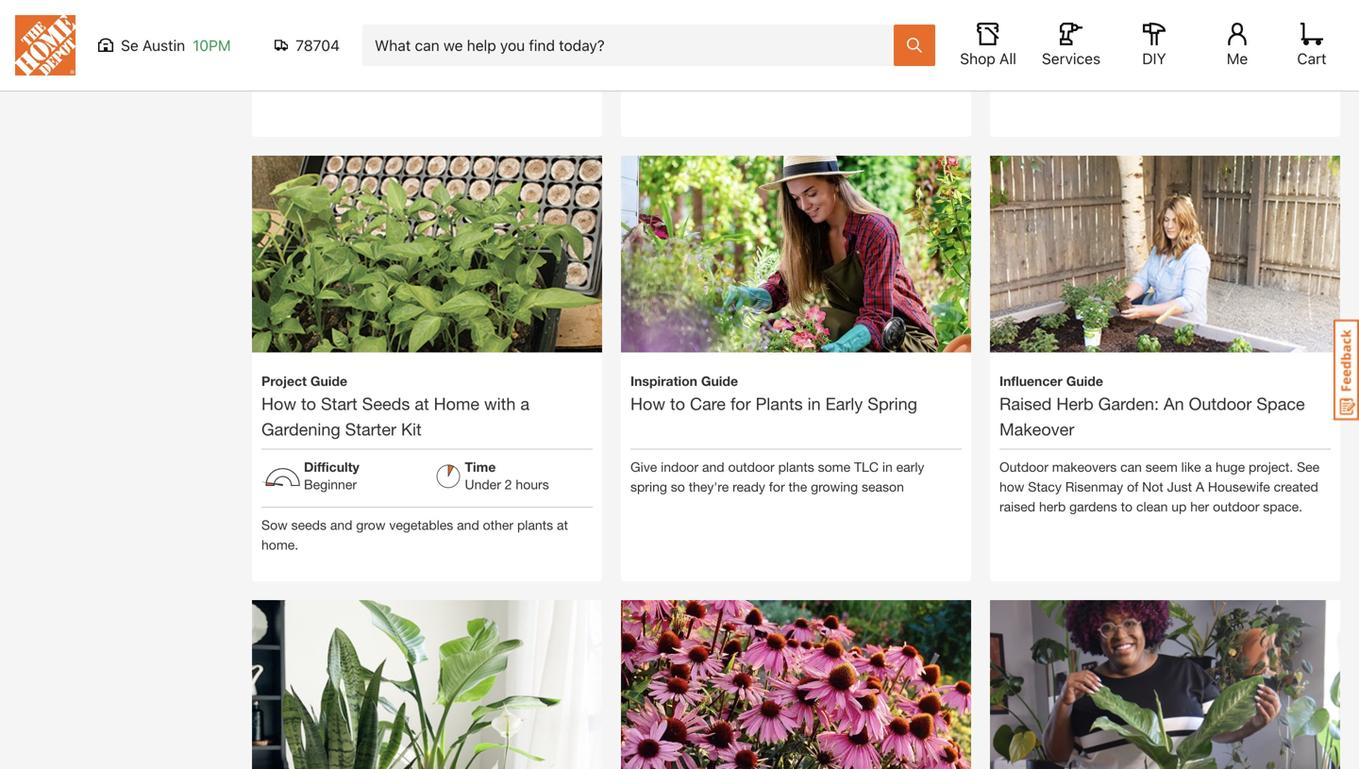 Task type: locate. For each thing, give the bounding box(es) containing it.
0 horizontal spatial at
[[415, 394, 429, 414]]

see
[[277, 35, 298, 50]]

kit
[[401, 419, 422, 440]]

give indoor and outdoor plants some tlc in early spring so they're ready for the growing season
[[631, 459, 925, 495]]

start
[[321, 394, 357, 414]]

created
[[1274, 479, 1319, 495]]

outdoor
[[728, 459, 775, 475], [1213, 499, 1260, 515]]

gardens
[[1070, 499, 1117, 515]]

read up new
[[1000, 15, 1031, 30]]

in left shop all button
[[943, 15, 953, 30]]

spring
[[631, 479, 667, 495]]

guide up care
[[701, 373, 738, 389]]

1 vertical spatial at
[[557, 517, 568, 533]]

1 horizontal spatial outdoor
[[1213, 499, 1260, 515]]

garden inside fall in love with your garden all over again. read below to see tyson moore of tyson moore builds refresh his front porch with his family just in time for fall.
[[385, 15, 426, 30]]

her
[[1191, 499, 1209, 515]]

0 horizontal spatial tyson
[[301, 35, 336, 50]]

1 horizontal spatial the
[[789, 479, 807, 495]]

project guide how to start seeds at home with a gardening starter kit
[[261, 373, 530, 440]]

herb
[[1039, 499, 1066, 515]]

herb
[[1057, 394, 1094, 414]]

se austin 10pm
[[121, 36, 231, 54]]

1 horizontal spatial of
[[1127, 479, 1139, 495]]

0 horizontal spatial the
[[631, 35, 649, 50]]

0 vertical spatial of
[[381, 35, 392, 50]]

and for how to care for plants in early spring
[[702, 459, 725, 475]]

0 vertical spatial early
[[911, 15, 939, 30]]

me button
[[1207, 23, 1268, 68]]

the left growing
[[789, 479, 807, 495]]

a inside "project guide how to start seeds at home with a gardening starter kit"
[[520, 394, 530, 414]]

your right "color"
[[837, 15, 863, 30]]

your
[[356, 15, 382, 30], [837, 15, 863, 30], [1141, 15, 1167, 30]]

guide inside inspiration guide how to care for plants in early spring
[[701, 373, 738, 389]]

tlc
[[854, 459, 879, 475]]

with down 78704
[[330, 54, 355, 70]]

feedback link image
[[1334, 319, 1359, 421]]

1 vertical spatial the
[[631, 35, 649, 50]]

the inside give indoor and outdoor plants some tlc in early spring so they're ready for the growing season
[[789, 479, 807, 495]]

his
[[560, 35, 577, 50], [358, 54, 375, 70]]

1 your from the left
[[356, 15, 382, 30]]

how for care
[[631, 394, 665, 414]]

springtime refresh for your indoor houseplants image
[[990, 568, 1340, 769]]

to
[[821, 15, 833, 30], [1106, 15, 1118, 30], [261, 35, 273, 50], [301, 394, 316, 414], [670, 394, 685, 414], [1121, 499, 1133, 515]]

0 vertical spatial his
[[560, 35, 577, 50]]

season right cool
[[662, 15, 704, 30]]

to inside "project guide how to start seeds at home with a gardening starter kit"
[[301, 394, 316, 414]]

services button
[[1041, 23, 1102, 68]]

risenmay
[[1065, 479, 1124, 495]]

0 vertical spatial season
[[662, 15, 704, 30]]

guide up start
[[310, 373, 347, 389]]

at inside sow seeds and grow vegetables and other plants at home.
[[557, 517, 568, 533]]

0 horizontal spatial of
[[381, 35, 392, 50]]

early inside give indoor and outdoor plants some tlc in early spring so they're ready for the growing season
[[896, 459, 925, 475]]

and left grow
[[330, 517, 353, 533]]

0 horizontal spatial garden
[[385, 15, 426, 30]]

1 horizontal spatial a
[[1205, 459, 1212, 475]]

outdoor up how at the bottom of the page
[[1000, 459, 1049, 475]]

0 horizontal spatial plants
[[517, 517, 553, 533]]

in right just
[[442, 54, 452, 70]]

0 horizontal spatial guide
[[310, 373, 347, 389]]

garden left all
[[385, 15, 426, 30]]

2 your from the left
[[837, 15, 863, 30]]

0 horizontal spatial your
[[356, 15, 382, 30]]

outdoor down housewife on the bottom
[[1213, 499, 1260, 515]]

2 vertical spatial season
[[862, 479, 904, 495]]

2 vertical spatial the
[[789, 479, 807, 495]]

grow
[[356, 517, 386, 533]]

outdoor inside outdoor makeovers can seem like a huge project. see how stacy risenmay of not just a housewife created raised herb gardens to clean up her outdoor space.
[[1213, 499, 1260, 515]]

early left shop all button
[[911, 15, 939, 30]]

see
[[1297, 459, 1320, 475]]

influencer guide raised herb garden: an outdoor space makeover
[[1000, 373, 1305, 440]]

0 vertical spatial with
[[328, 15, 352, 30]]

can
[[1121, 459, 1142, 475]]

outdoor right an
[[1189, 394, 1252, 414]]

0 horizontal spatial a
[[520, 394, 530, 414]]

and inside give indoor and outdoor plants some tlc in early spring so they're ready for the growing season
[[702, 459, 725, 475]]

1 horizontal spatial your
[[837, 15, 863, 30]]

raised
[[1000, 499, 1036, 515]]

78704 button
[[275, 36, 340, 55]]

the home depot logo image
[[15, 15, 76, 76]]

1 vertical spatial a
[[1205, 459, 1212, 475]]

0 horizontal spatial outdoor
[[728, 459, 775, 475]]

guide inside "project guide how to start seeds at home with a gardening starter kit"
[[310, 373, 347, 389]]

in right fall
[[286, 15, 296, 30]]

and up they're
[[702, 459, 725, 475]]

guide
[[310, 373, 347, 389], [701, 373, 738, 389], [1066, 373, 1103, 389]]

0 vertical spatial the
[[1308, 15, 1327, 30]]

read up refresh
[[516, 15, 547, 30]]

for right ready
[[769, 479, 785, 495]]

1 horizontal spatial garden
[[866, 15, 907, 30]]

housewife
[[1208, 479, 1270, 495]]

and left other
[[457, 517, 479, 533]]

plants
[[778, 459, 814, 475], [517, 517, 553, 533]]

cart link
[[1291, 23, 1333, 68]]

a inside outdoor makeovers can seem like a huge project. see how stacy risenmay of not just a housewife created raised herb gardens to clean up her outdoor space.
[[1205, 459, 1212, 475]]

huge
[[1216, 459, 1245, 475]]

with right home
[[484, 394, 516, 414]]

up
[[1172, 499, 1187, 515]]

the
[[1308, 15, 1327, 30], [631, 35, 649, 50], [789, 479, 807, 495]]

tyson up just
[[396, 35, 430, 50]]

2 horizontal spatial for
[[769, 479, 785, 495]]

1 read from the left
[[516, 15, 547, 30]]

diy
[[1142, 50, 1167, 67]]

0 horizontal spatial read
[[516, 15, 547, 30]]

at up kit
[[415, 394, 429, 414]]

2 guide from the left
[[701, 373, 738, 389]]

season down tlc
[[862, 479, 904, 495]]

2 horizontal spatial your
[[1141, 15, 1167, 30]]

2 horizontal spatial guide
[[1066, 373, 1103, 389]]

1 horizontal spatial outdoor
[[1189, 394, 1252, 414]]

fall
[[261, 15, 282, 30]]

seeds
[[362, 394, 410, 414]]

2 read from the left
[[1000, 15, 1031, 30]]

garden right "color"
[[866, 15, 907, 30]]

of inside outdoor makeovers can seem like a huge project. see how stacy risenmay of not just a housewife created raised herb gardens to clean up her outdoor space.
[[1127, 479, 1139, 495]]

an
[[1164, 394, 1184, 414]]

a right home
[[520, 394, 530, 414]]

top 6 gardening supplies you need this year image
[[252, 568, 602, 769]]

how down inspiration
[[631, 394, 665, 414]]

1 vertical spatial for
[[731, 394, 751, 414]]

outdoor up ready
[[728, 459, 775, 475]]

1 guide from the left
[[310, 373, 347, 389]]

0 vertical spatial at
[[415, 394, 429, 414]]

the down cool
[[631, 35, 649, 50]]

1 vertical spatial outdoor
[[1000, 459, 1049, 475]]

1 horizontal spatial at
[[557, 517, 568, 533]]

1 horizontal spatial his
[[560, 35, 577, 50]]

for right care
[[731, 394, 751, 414]]

early for in
[[896, 459, 925, 475]]

for
[[485, 54, 501, 70], [731, 394, 751, 414], [769, 479, 785, 495]]

guide up herb
[[1066, 373, 1103, 389]]

0 vertical spatial outdoor
[[728, 459, 775, 475]]

again.
[[476, 15, 512, 30]]

of down can
[[1127, 479, 1139, 495]]

1 vertical spatial early
[[896, 459, 925, 475]]

of
[[381, 35, 392, 50], [1127, 479, 1139, 495]]

diy button
[[1124, 23, 1185, 68]]

at
[[415, 394, 429, 414], [557, 517, 568, 533]]

to inside outdoor makeovers can seem like a huge project. see how stacy risenmay of not just a housewife created raised herb gardens to clean up her outdoor space.
[[1121, 499, 1133, 515]]

his down below at the left of the page
[[560, 35, 577, 50]]

guide for garden:
[[1066, 373, 1103, 389]]

guide for start
[[310, 373, 347, 389]]

2 vertical spatial for
[[769, 479, 785, 495]]

season inside give indoor and outdoor plants some tlc in early spring so they're ready for the growing season
[[862, 479, 904, 495]]

1 horizontal spatial for
[[731, 394, 751, 414]]

outdoor inside give indoor and outdoor plants some tlc in early spring so they're ready for the growing season
[[728, 459, 775, 475]]

a
[[1196, 479, 1205, 495]]

of inside fall in love with your garden all over again. read below to see tyson moore of tyson moore builds refresh his front porch with his family just in time for fall.
[[381, 35, 392, 50]]

his left family
[[358, 54, 375, 70]]

in right "differently"
[[1294, 15, 1305, 30]]

1 horizontal spatial moore
[[434, 35, 472, 50]]

fall.
[[505, 54, 525, 70]]

0 horizontal spatial how
[[261, 394, 296, 414]]

how inside "project guide how to start seeds at home with a gardening starter kit"
[[261, 394, 296, 414]]

0 vertical spatial plants
[[778, 459, 814, 475]]

in inside read about ways to do your gardening differently in the new year
[[1294, 15, 1305, 30]]

1 vertical spatial of
[[1127, 479, 1139, 495]]

0 horizontal spatial and
[[330, 517, 353, 533]]

services
[[1042, 50, 1101, 67]]

outdoor inside the influencer guide raised herb garden: an outdoor space makeover
[[1189, 394, 1252, 414]]

1 horizontal spatial read
[[1000, 15, 1031, 30]]

to inside read about ways to do your gardening differently in the new year
[[1106, 15, 1118, 30]]

inspiration guide how to care for plants in early spring
[[631, 373, 918, 414]]

season down cool
[[653, 35, 695, 50]]

1 vertical spatial his
[[358, 54, 375, 70]]

early inside 'cool season flowers bring color to your garden early in the season'
[[911, 15, 939, 30]]

raised herb garden: an outdoor space makeover image
[[990, 123, 1340, 473]]

to left clean
[[1121, 499, 1133, 515]]

2
[[505, 477, 512, 492]]

in right tlc
[[882, 459, 893, 475]]

outdoor makeovers can seem like a huge project. see how stacy risenmay of not just a housewife created raised herb gardens to clean up her outdoor space.
[[1000, 459, 1320, 515]]

2 horizontal spatial and
[[702, 459, 725, 475]]

with
[[328, 15, 352, 30], [330, 54, 355, 70], [484, 394, 516, 414]]

tyson
[[301, 35, 336, 50], [396, 35, 430, 50]]

early
[[911, 15, 939, 30], [896, 459, 925, 475]]

in left early
[[808, 394, 821, 414]]

project.
[[1249, 459, 1293, 475]]

plants right other
[[517, 517, 553, 533]]

0 horizontal spatial for
[[485, 54, 501, 70]]

moore
[[339, 35, 377, 50], [434, 35, 472, 50]]

and for how to start seeds at home with a gardening starter kit
[[330, 517, 353, 533]]

to left see
[[261, 35, 273, 50]]

0 horizontal spatial outdoor
[[1000, 459, 1049, 475]]

seeds
[[291, 517, 327, 533]]

plants inside sow seeds and grow vegetables and other plants at home.
[[517, 517, 553, 533]]

to up gardening
[[301, 394, 316, 414]]

cool season flowers bring color to your garden early in the season
[[631, 15, 953, 50]]

how inside inspiration guide how to care for plants in early spring
[[631, 394, 665, 414]]

your inside 'cool season flowers bring color to your garden early in the season'
[[837, 15, 863, 30]]

to left do
[[1106, 15, 1118, 30]]

just
[[1167, 479, 1192, 495]]

over
[[447, 15, 472, 30]]

to right "color"
[[821, 15, 833, 30]]

1 vertical spatial plants
[[517, 517, 553, 533]]

to inside fall in love with your garden all over again. read below to see tyson moore of tyson moore builds refresh his front porch with his family just in time for fall.
[[261, 35, 273, 50]]

1 horizontal spatial guide
[[701, 373, 738, 389]]

the inside 'cool season flowers bring color to your garden early in the season'
[[631, 35, 649, 50]]

1 horizontal spatial how
[[631, 394, 665, 414]]

1 horizontal spatial tyson
[[396, 35, 430, 50]]

0 horizontal spatial moore
[[339, 35, 377, 50]]

plants left some
[[778, 459, 814, 475]]

1 horizontal spatial plants
[[778, 459, 814, 475]]

your right do
[[1141, 15, 1167, 30]]

1 garden from the left
[[385, 15, 426, 30]]

1 how from the left
[[261, 394, 296, 414]]

early right tlc
[[896, 459, 925, 475]]

read inside fall in love with your garden all over again. read below to see tyson moore of tyson moore builds refresh his front porch with his family just in time for fall.
[[516, 15, 547, 30]]

0 vertical spatial for
[[485, 54, 501, 70]]

how to start seeds at home with a gardening starter kit image
[[252, 123, 602, 473]]

with right love
[[328, 15, 352, 30]]

new
[[1000, 35, 1024, 50]]

to down inspiration
[[670, 394, 685, 414]]

of up family
[[381, 35, 392, 50]]

space.
[[1263, 499, 1303, 515]]

your up family
[[356, 15, 382, 30]]

2 garden from the left
[[866, 15, 907, 30]]

guide inside the influencer guide raised herb garden: an outdoor space makeover
[[1066, 373, 1103, 389]]

how
[[261, 394, 296, 414], [631, 394, 665, 414]]

for down builds
[[485, 54, 501, 70]]

2 horizontal spatial the
[[1308, 15, 1327, 30]]

how down project
[[261, 394, 296, 414]]

tyson down love
[[301, 35, 336, 50]]

all
[[1000, 50, 1017, 67]]

stacy
[[1028, 479, 1062, 495]]

austin
[[142, 36, 185, 54]]

the up cart
[[1308, 15, 1327, 30]]

0 vertical spatial a
[[520, 394, 530, 414]]

how
[[1000, 479, 1025, 495]]

3 guide from the left
[[1066, 373, 1103, 389]]

in
[[286, 15, 296, 30], [943, 15, 953, 30], [1294, 15, 1305, 30], [442, 54, 452, 70], [808, 394, 821, 414], [882, 459, 893, 475]]

1 vertical spatial outdoor
[[1213, 499, 1260, 515]]

plants inside give indoor and outdoor plants some tlc in early spring so they're ready for the growing season
[[778, 459, 814, 475]]

2 how from the left
[[631, 394, 665, 414]]

a right the like
[[1205, 459, 1212, 475]]

fall in love with your garden all over again. read below to see tyson moore of tyson moore builds refresh his front porch with his family just in time for fall.
[[261, 15, 586, 70]]

garden
[[385, 15, 426, 30], [866, 15, 907, 30]]

early
[[826, 394, 863, 414]]

2 vertical spatial with
[[484, 394, 516, 414]]

0 vertical spatial outdoor
[[1189, 394, 1252, 414]]

3 your from the left
[[1141, 15, 1167, 30]]

love
[[300, 15, 324, 30]]

2 moore from the left
[[434, 35, 472, 50]]

at right other
[[557, 517, 568, 533]]

outdoor
[[1189, 394, 1252, 414], [1000, 459, 1049, 475]]



Task type: describe. For each thing, give the bounding box(es) containing it.
vegetables
[[389, 517, 453, 533]]

builds
[[476, 35, 512, 50]]

seem
[[1146, 459, 1178, 475]]

0 horizontal spatial his
[[358, 54, 375, 70]]

garden:
[[1098, 394, 1159, 414]]

1 horizontal spatial and
[[457, 517, 479, 533]]

makeover
[[1000, 419, 1075, 440]]

to inside 'cool season flowers bring color to your garden early in the season'
[[821, 15, 833, 30]]

difficulty beginner
[[304, 459, 359, 492]]

home.
[[261, 537, 298, 553]]

cool
[[631, 15, 658, 30]]

time under 2 hours
[[465, 459, 549, 492]]

family
[[379, 54, 413, 70]]

gardening
[[261, 419, 340, 440]]

2 tyson from the left
[[396, 35, 430, 50]]

porch
[[292, 54, 326, 70]]

1 vertical spatial with
[[330, 54, 355, 70]]

some
[[818, 459, 851, 475]]

se
[[121, 36, 138, 54]]

space
[[1257, 394, 1305, 414]]

other
[[483, 517, 514, 533]]

garden inside 'cool season flowers bring color to your garden early in the season'
[[866, 15, 907, 30]]

in inside inspiration guide how to care for plants in early spring
[[808, 394, 821, 414]]

sow
[[261, 517, 288, 533]]

refresh
[[516, 35, 556, 50]]

early for garden
[[911, 15, 939, 30]]

all
[[430, 15, 443, 30]]

plants
[[756, 394, 803, 414]]

outdoor inside outdoor makeovers can seem like a huge project. see how stacy risenmay of not just a housewife created raised herb gardens to clean up her outdoor space.
[[1000, 459, 1049, 475]]

gardening
[[1170, 15, 1229, 30]]

beginner
[[304, 477, 357, 492]]

time
[[456, 54, 481, 70]]

me
[[1227, 50, 1248, 67]]

indoor
[[661, 459, 699, 475]]

for inside fall in love with your garden all over again. read below to see tyson moore of tyson moore builds refresh his front porch with his family just in time for fall.
[[485, 54, 501, 70]]

at inside "project guide how to start seeds at home with a gardening starter kit"
[[415, 394, 429, 414]]

influencer
[[1000, 373, 1063, 389]]

1 moore from the left
[[339, 35, 377, 50]]

cart
[[1297, 50, 1327, 67]]

differently
[[1233, 15, 1291, 30]]

they're
[[689, 479, 729, 495]]

inspiration
[[631, 373, 698, 389]]

starter
[[345, 419, 396, 440]]

under
[[465, 477, 501, 492]]

makeovers
[[1052, 459, 1117, 475]]

just
[[417, 54, 438, 70]]

how for start
[[261, 394, 296, 414]]

ready
[[733, 479, 765, 495]]

for inside inspiration guide how to care for plants in early spring
[[731, 394, 751, 414]]

home
[[434, 394, 480, 414]]

about
[[1034, 15, 1068, 30]]

front
[[261, 54, 289, 70]]

below
[[550, 15, 586, 30]]

your inside fall in love with your garden all over again. read below to see tyson moore of tyson moore builds refresh his front porch with his family just in time for fall.
[[356, 15, 382, 30]]

in inside give indoor and outdoor plants some tlc in early spring so they're ready for the growing season
[[882, 459, 893, 475]]

1 tyson from the left
[[301, 35, 336, 50]]

in inside 'cool season flowers bring color to your garden early in the season'
[[943, 15, 953, 30]]

for inside give indoor and outdoor plants some tlc in early spring so they're ready for the growing season
[[769, 479, 785, 495]]

read about ways to do your gardening differently in the new year
[[1000, 15, 1327, 50]]

growing
[[811, 479, 858, 495]]

time
[[465, 459, 496, 475]]

your inside read about ways to do your gardening differently in the new year
[[1141, 15, 1167, 30]]

bring
[[754, 15, 784, 30]]

78704
[[296, 36, 340, 54]]

hours
[[516, 477, 549, 492]]

shop all
[[960, 50, 1017, 67]]

raised
[[1000, 394, 1052, 414]]

sow seeds and grow vegetables and other plants at home.
[[261, 517, 568, 553]]

shop
[[960, 50, 996, 67]]

project
[[261, 373, 307, 389]]

to inside inspiration guide how to care for plants in early spring
[[670, 394, 685, 414]]

year
[[1028, 35, 1053, 50]]

how to care for plants in early spring image
[[621, 123, 971, 473]]

how to care for perennials image
[[621, 568, 971, 769]]

flowers
[[708, 15, 750, 30]]

difficulty
[[304, 459, 359, 475]]

care
[[690, 394, 726, 414]]

color
[[788, 15, 818, 30]]

spring
[[868, 394, 918, 414]]

with inside "project guide how to start seeds at home with a gardening starter kit"
[[484, 394, 516, 414]]

read inside read about ways to do your gardening differently in the new year
[[1000, 15, 1031, 30]]

do
[[1122, 15, 1137, 30]]

1 vertical spatial season
[[653, 35, 695, 50]]

10pm
[[193, 36, 231, 54]]

not
[[1142, 479, 1164, 495]]

give
[[631, 459, 657, 475]]

the inside read about ways to do your gardening differently in the new year
[[1308, 15, 1327, 30]]

guide for care
[[701, 373, 738, 389]]

What can we help you find today? search field
[[375, 25, 893, 65]]

clean
[[1137, 499, 1168, 515]]



Task type: vqa. For each thing, say whether or not it's contained in the screenshot.
the Cart 'link'
yes



